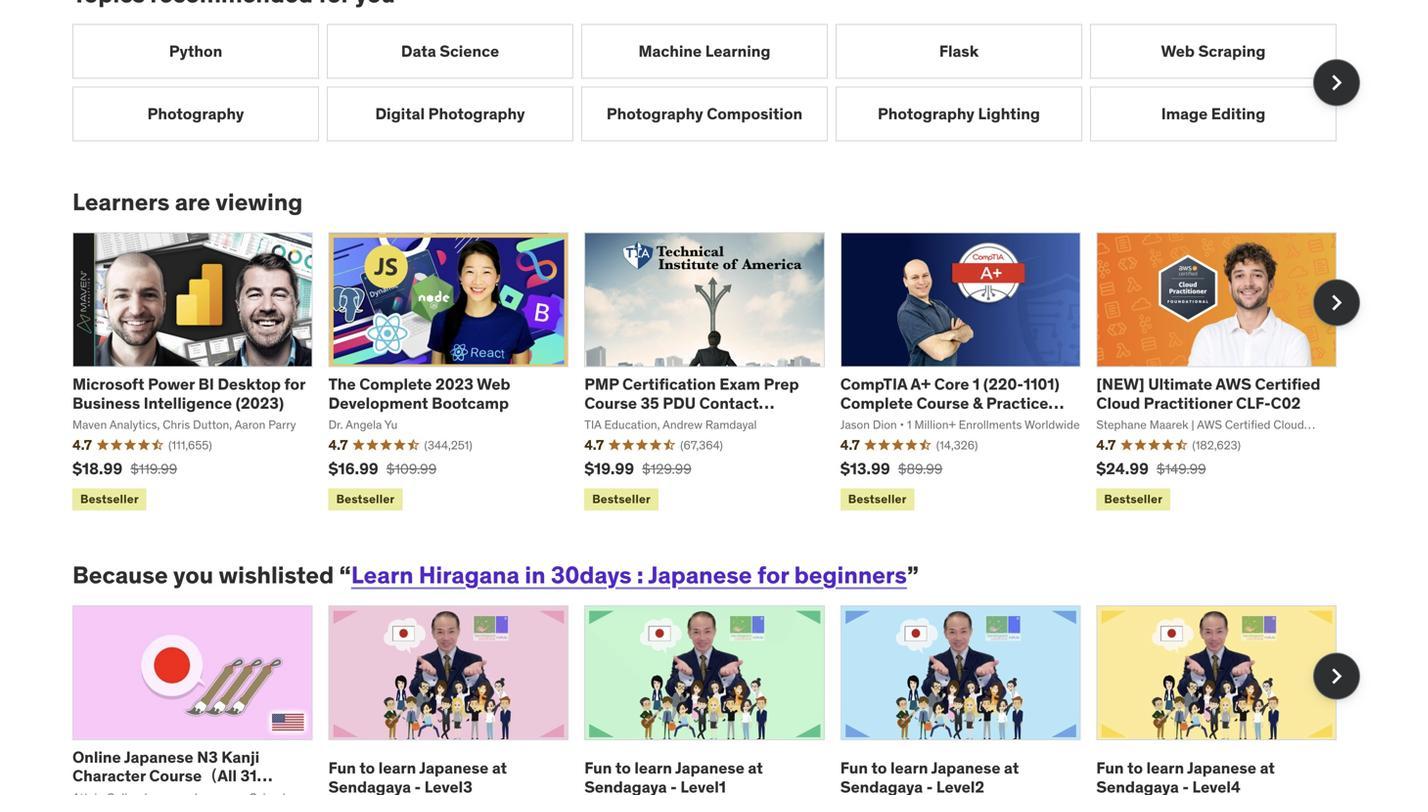 Task type: locate. For each thing, give the bounding box(es) containing it.
next image for [new] ultimate aws certified cloud practitioner clf-c02
[[1321, 287, 1353, 319]]

to inside fun to learn japanese at sendagaya - level3
[[360, 759, 375, 779]]

photography inside "link"
[[147, 104, 244, 124]]

- for level2
[[927, 777, 933, 796]]

japanese inside fun to learn japanese at sendagaya - level1
[[675, 759, 745, 779]]

carousel element containing microsoft power bi desktop for business intelligence (2023)
[[72, 232, 1360, 515]]

editing
[[1212, 104, 1266, 124]]

at inside fun to learn japanese at sendagaya - level3
[[492, 759, 507, 779]]

2 carousel element from the top
[[72, 232, 1360, 515]]

complete
[[359, 374, 432, 395], [841, 393, 913, 413]]

carousel element for learners are viewing
[[72, 232, 1360, 515]]

comptia a+ core 1 (220-1101) complete course & practice exam link
[[841, 374, 1064, 432]]

japanese for fun to learn japanese at sendagaya - level4
[[1187, 759, 1257, 779]]

practitioner
[[1144, 393, 1233, 413]]

3 fun from the left
[[841, 759, 868, 779]]

ultimate
[[1148, 374, 1213, 395]]

machine learning link
[[581, 24, 828, 79]]

4 learn from the left
[[1147, 759, 1184, 779]]

to left 'level2'
[[872, 759, 887, 779]]

2023
[[436, 374, 474, 395]]

fun to learn japanese at sendagaya - level1
[[585, 759, 763, 796]]

at inside fun to learn japanese at sendagaya - level4
[[1260, 759, 1275, 779]]

sendagaya inside fun to learn japanese at sendagaya - level1
[[585, 777, 667, 796]]

1 learn from the left
[[379, 759, 416, 779]]

exam down comptia
[[841, 412, 881, 432]]

complete right the
[[359, 374, 432, 395]]

to inside fun to learn japanese at sendagaya - level1
[[616, 759, 631, 779]]

2 vertical spatial carousel element
[[72, 606, 1360, 796]]

japanese for fun to learn japanese at sendagaya - level1
[[675, 759, 745, 779]]

1 course from the left
[[585, 393, 637, 413]]

1 horizontal spatial for
[[758, 561, 789, 590]]

photography down science
[[428, 104, 525, 124]]

photography down machine
[[607, 104, 703, 124]]

to inside fun to learn japanese at sendagaya - level2
[[872, 759, 887, 779]]

course inside comptia a+ core 1 (220-1101) complete course & practice exam
[[917, 393, 969, 413]]

[new] ultimate aws certified cloud practitioner clf-c02
[[1097, 374, 1321, 413]]

sendagaya
[[328, 777, 411, 796], [585, 777, 667, 796], [841, 777, 923, 796], [1097, 777, 1179, 796]]

carousel element for because you wishlisted "
[[72, 606, 1360, 796]]

3 sendagaya from the left
[[841, 777, 923, 796]]

fun to learn japanese at sendagaya - level3 link
[[328, 759, 507, 796]]

japanese inside fun to learn japanese at sendagaya - level4
[[1187, 759, 1257, 779]]

photography lighting
[[878, 104, 1040, 124]]

4 at from the left
[[1260, 759, 1275, 779]]

learn left level4
[[1147, 759, 1184, 779]]

prep
[[764, 374, 799, 395]]

learning
[[705, 41, 771, 61]]

- inside fun to learn japanese at sendagaya - level1
[[671, 777, 677, 796]]

science
[[440, 41, 499, 61]]

carousel element containing online japanese n3 kanji character course（all 31 lessons）
[[72, 606, 1360, 796]]

1
[[973, 374, 980, 395]]

carousel element
[[72, 24, 1360, 142], [72, 232, 1360, 515], [72, 606, 1360, 796]]

certified
[[1255, 374, 1321, 395]]

beginners
[[794, 561, 907, 590]]

2 fun from the left
[[585, 759, 612, 779]]

sendagaya left 'level2'
[[841, 777, 923, 796]]

fun inside fun to learn japanese at sendagaya - level2
[[841, 759, 868, 779]]

for right (2023)
[[284, 374, 305, 395]]

japanese inside fun to learn japanese at sendagaya - level3
[[419, 759, 489, 779]]

japanese inside online japanese n3 kanji character course（all 31 lessons）
[[124, 748, 193, 768]]

fun to learn japanese at sendagaya - level4
[[1097, 759, 1275, 796]]

2 course from the left
[[917, 393, 969, 413]]

web left scraping
[[1161, 41, 1195, 61]]

0 vertical spatial carousel element
[[72, 24, 1360, 142]]

4 sendagaya from the left
[[1097, 777, 1179, 796]]

machine
[[639, 41, 702, 61]]

(220-
[[984, 374, 1024, 395]]

1 vertical spatial exam
[[841, 412, 881, 432]]

sendagaya for fun to learn japanese at sendagaya - level2
[[841, 777, 923, 796]]

course left 35
[[585, 393, 637, 413]]

lessons）
[[72, 785, 145, 796]]

0 vertical spatial for
[[284, 374, 305, 395]]

learn inside fun to learn japanese at sendagaya - level2
[[891, 759, 928, 779]]

2 photography from the left
[[428, 104, 525, 124]]

the complete 2023 web development bootcamp
[[328, 374, 511, 413]]

core
[[934, 374, 970, 395]]

1 horizontal spatial complete
[[841, 393, 913, 413]]

3 learn from the left
[[891, 759, 928, 779]]

because
[[72, 561, 168, 590]]

learners
[[72, 188, 170, 217]]

- left level4
[[1183, 777, 1189, 796]]

3 to from the left
[[872, 759, 887, 779]]

2 - from the left
[[671, 777, 677, 796]]

fun for fun to learn japanese at sendagaya - level2
[[841, 759, 868, 779]]

at for fun to learn japanese at sendagaya - level4
[[1260, 759, 1275, 779]]

a+
[[911, 374, 931, 395]]

course
[[585, 393, 637, 413], [917, 393, 969, 413]]

fun inside fun to learn japanese at sendagaya - level1
[[585, 759, 612, 779]]

learn inside fun to learn japanese at sendagaya - level1
[[635, 759, 672, 779]]

fun inside fun to learn japanese at sendagaya - level4
[[1097, 759, 1124, 779]]

- left level3
[[415, 777, 421, 796]]

1 carousel element from the top
[[72, 24, 1360, 142]]

1 vertical spatial next image
[[1321, 287, 1353, 319]]

microsoft
[[72, 374, 144, 395]]

0 horizontal spatial web
[[477, 374, 511, 395]]

at inside fun to learn japanese at sendagaya - level2
[[1004, 759, 1019, 779]]

learn for level1
[[635, 759, 672, 779]]

fun to learn japanese at sendagaya - level3
[[328, 759, 507, 796]]

2 to from the left
[[616, 759, 631, 779]]

are
[[175, 188, 210, 217]]

sendagaya inside fun to learn japanese at sendagaya - level3
[[328, 777, 411, 796]]

certification
[[623, 374, 716, 395]]

photography
[[147, 104, 244, 124], [428, 104, 525, 124], [607, 104, 703, 124], [878, 104, 975, 124]]

sendagaya left level4
[[1097, 777, 1179, 796]]

2 learn from the left
[[635, 759, 672, 779]]

kanji
[[221, 748, 260, 768]]

- left 'level2'
[[927, 777, 933, 796]]

web
[[1161, 41, 1195, 61], [477, 374, 511, 395]]

learn inside fun to learn japanese at sendagaya - level4
[[1147, 759, 1184, 779]]

1 sendagaya from the left
[[328, 777, 411, 796]]

japanese inside fun to learn japanese at sendagaya - level2
[[931, 759, 1001, 779]]

at right 'level2'
[[1004, 759, 1019, 779]]

to left the level1
[[616, 759, 631, 779]]

microsoft power bi desktop for business intelligence (2023)
[[72, 374, 305, 413]]

3 - from the left
[[927, 777, 933, 796]]

4 - from the left
[[1183, 777, 1189, 796]]

at right the level1
[[748, 759, 763, 779]]

4 fun from the left
[[1097, 759, 1124, 779]]

2 at from the left
[[748, 759, 763, 779]]

sendagaya left the level1
[[585, 777, 667, 796]]

next image
[[1321, 661, 1353, 692]]

level1
[[681, 777, 726, 796]]

0 vertical spatial exam
[[720, 374, 760, 395]]

3 photography from the left
[[607, 104, 703, 124]]

1 horizontal spatial course
[[917, 393, 969, 413]]

- left the level1
[[671, 777, 677, 796]]

learn left 'level2'
[[891, 759, 928, 779]]

data
[[401, 41, 436, 61]]

exam left the prep
[[720, 374, 760, 395]]

to inside fun to learn japanese at sendagaya - level4
[[1128, 759, 1143, 779]]

at inside fun to learn japanese at sendagaya - level1
[[748, 759, 763, 779]]

to left level3
[[360, 759, 375, 779]]

learn left level3
[[379, 759, 416, 779]]

0 horizontal spatial complete
[[359, 374, 432, 395]]

hours/pdu
[[585, 412, 671, 432]]

power
[[148, 374, 195, 395]]

1 fun from the left
[[328, 759, 356, 779]]

0 vertical spatial next image
[[1321, 67, 1353, 99]]

aws
[[1216, 374, 1252, 395]]

complete inside comptia a+ core 1 (220-1101) complete course & practice exam
[[841, 393, 913, 413]]

1 horizontal spatial exam
[[841, 412, 881, 432]]

- inside fun to learn japanese at sendagaya - level3
[[415, 777, 421, 796]]

online japanese n3 kanji character course（all 31 lessons） link
[[72, 748, 273, 796]]

sendagaya left level3
[[328, 777, 411, 796]]

0 horizontal spatial for
[[284, 374, 305, 395]]

photography down python link
[[147, 104, 244, 124]]

1 photography from the left
[[147, 104, 244, 124]]

next image for machine learning
[[1321, 67, 1353, 99]]

- inside fun to learn japanese at sendagaya - level4
[[1183, 777, 1189, 796]]

japanese for fun to learn japanese at sendagaya - level3
[[419, 759, 489, 779]]

1 vertical spatial for
[[758, 561, 789, 590]]

3 carousel element from the top
[[72, 606, 1360, 796]]

digital photography
[[375, 104, 525, 124]]

for left 'beginners'
[[758, 561, 789, 590]]

31
[[240, 766, 257, 787]]

2 sendagaya from the left
[[585, 777, 667, 796]]

sendagaya inside fun to learn japanese at sendagaya - level2
[[841, 777, 923, 796]]

1 to from the left
[[360, 759, 375, 779]]

[new] ultimate aws certified cloud practitioner clf-c02 link
[[1097, 374, 1321, 413]]

next image
[[1321, 67, 1353, 99], [1321, 287, 1353, 319]]

sendagaya inside fun to learn japanese at sendagaya - level4
[[1097, 777, 1179, 796]]

level4
[[1193, 777, 1241, 796]]

the complete 2023 web development bootcamp link
[[328, 374, 511, 413]]

2 next image from the top
[[1321, 287, 1353, 319]]

1 vertical spatial carousel element
[[72, 232, 1360, 515]]

to for fun to learn japanese at sendagaya - level4
[[1128, 759, 1143, 779]]

4 to from the left
[[1128, 759, 1143, 779]]

4 photography from the left
[[878, 104, 975, 124]]

to left level4
[[1128, 759, 1143, 779]]

1 at from the left
[[492, 759, 507, 779]]

0 horizontal spatial course
[[585, 393, 637, 413]]

photography down flask link
[[878, 104, 975, 124]]

1 vertical spatial web
[[477, 374, 511, 395]]

learn left the level1
[[635, 759, 672, 779]]

at right level4
[[1260, 759, 1275, 779]]

clf-
[[1236, 393, 1271, 413]]

0 vertical spatial web
[[1161, 41, 1195, 61]]

for inside microsoft power bi desktop for business intelligence (2023)
[[284, 374, 305, 395]]

0 horizontal spatial exam
[[720, 374, 760, 395]]

35
[[641, 393, 659, 413]]

python
[[169, 41, 222, 61]]

python link
[[72, 24, 319, 79]]

3 at from the left
[[1004, 759, 1019, 779]]

1 next image from the top
[[1321, 67, 1353, 99]]

learn inside fun to learn japanese at sendagaya - level3
[[379, 759, 416, 779]]

japanese for fun to learn japanese at sendagaya - level2
[[931, 759, 1001, 779]]

fun inside fun to learn japanese at sendagaya - level3
[[328, 759, 356, 779]]

lighting
[[978, 104, 1040, 124]]

microsoft power bi desktop for business intelligence (2023) link
[[72, 374, 305, 413]]

at right level3
[[492, 759, 507, 779]]

web right 2023
[[477, 374, 511, 395]]

course left &
[[917, 393, 969, 413]]

- inside fun to learn japanese at sendagaya - level2
[[927, 777, 933, 796]]

pmp
[[585, 374, 619, 395]]

fun
[[328, 759, 356, 779], [585, 759, 612, 779], [841, 759, 868, 779], [1097, 759, 1124, 779]]

fun to learn japanese at sendagaya - level4 link
[[1097, 759, 1275, 796]]

to
[[360, 759, 375, 779], [616, 759, 631, 779], [872, 759, 887, 779], [1128, 759, 1143, 779]]

scraping
[[1199, 41, 1266, 61]]

1 - from the left
[[415, 777, 421, 796]]

japanese
[[648, 561, 752, 590], [124, 748, 193, 768], [419, 759, 489, 779], [675, 759, 745, 779], [931, 759, 1001, 779], [1187, 759, 1257, 779]]

complete left core
[[841, 393, 913, 413]]



Task type: vqa. For each thing, say whether or not it's contained in the screenshot.
'MUSIC' to the bottom
no



Task type: describe. For each thing, give the bounding box(es) containing it.
to for fun to learn japanese at sendagaya - level1
[[616, 759, 631, 779]]

sendagaya for fun to learn japanese at sendagaya - level3
[[328, 777, 411, 796]]

data science
[[401, 41, 499, 61]]

at for fun to learn japanese at sendagaya - level3
[[492, 759, 507, 779]]

the
[[328, 374, 356, 395]]

c02
[[1271, 393, 1301, 413]]

practice
[[986, 393, 1049, 413]]

level2
[[937, 777, 985, 796]]

carousel element containing python
[[72, 24, 1360, 142]]

pmp certification exam prep course 35 pdu contact hours/pdu
[[585, 374, 799, 432]]

cloud
[[1097, 393, 1140, 413]]

composition
[[707, 104, 803, 124]]

digital photography link
[[327, 87, 574, 142]]

hiragana
[[419, 561, 520, 590]]

1101)
[[1024, 374, 1060, 395]]

fun for fun to learn japanese at sendagaya - level1
[[585, 759, 612, 779]]

course inside pmp certification exam prep course 35 pdu contact hours/pdu
[[585, 393, 637, 413]]

fun for fun to learn japanese at sendagaya - level4
[[1097, 759, 1124, 779]]

:
[[637, 561, 644, 590]]

learn for level4
[[1147, 759, 1184, 779]]

30days
[[551, 561, 632, 590]]

contact
[[699, 393, 759, 413]]

n3
[[197, 748, 218, 768]]

photography link
[[72, 87, 319, 142]]

learn hiragana in 30days : japanese for beginners link
[[351, 561, 907, 590]]

image editing
[[1162, 104, 1266, 124]]

"
[[907, 561, 919, 590]]

to for fun to learn japanese at sendagaya - level2
[[872, 759, 887, 779]]

- for level3
[[415, 777, 421, 796]]

pdu
[[663, 393, 696, 413]]

online
[[72, 748, 121, 768]]

comptia
[[841, 374, 908, 395]]

business
[[72, 393, 140, 413]]

at for fun to learn japanese at sendagaya - level2
[[1004, 759, 1019, 779]]

learn
[[351, 561, 414, 590]]

web scraping link
[[1090, 24, 1337, 79]]

fun to learn japanese at sendagaya - level2 link
[[841, 759, 1019, 796]]

pmp certification exam prep course 35 pdu contact hours/pdu link
[[585, 374, 799, 432]]

exam inside pmp certification exam prep course 35 pdu contact hours/pdu
[[720, 374, 760, 395]]

- for level1
[[671, 777, 677, 796]]

wishlisted
[[219, 561, 334, 590]]

web inside 'the complete 2023 web development bootcamp'
[[477, 374, 511, 395]]

web scraping
[[1161, 41, 1266, 61]]

"
[[339, 561, 351, 590]]

character
[[72, 766, 146, 787]]

comptia a+ core 1 (220-1101) complete course & practice exam
[[841, 374, 1060, 432]]

intelligence
[[144, 393, 232, 413]]

learners are viewing
[[72, 188, 303, 217]]

photography composition link
[[581, 87, 828, 142]]

viewing
[[216, 188, 303, 217]]

photography for photography lighting
[[878, 104, 975, 124]]

digital
[[375, 104, 425, 124]]

exam inside comptia a+ core 1 (220-1101) complete course & practice exam
[[841, 412, 881, 432]]

1 horizontal spatial web
[[1161, 41, 1195, 61]]

sendagaya for fun to learn japanese at sendagaya - level4
[[1097, 777, 1179, 796]]

in
[[525, 561, 546, 590]]

- for level4
[[1183, 777, 1189, 796]]

course（all
[[149, 766, 237, 787]]

photography lighting link
[[836, 87, 1083, 142]]

flask
[[939, 41, 979, 61]]

bootcamp
[[432, 393, 509, 413]]

machine learning
[[639, 41, 771, 61]]

sendagaya for fun to learn japanese at sendagaya - level1
[[585, 777, 667, 796]]

photography for photography
[[147, 104, 244, 124]]

development
[[328, 393, 428, 413]]

learn for level3
[[379, 759, 416, 779]]

because you wishlisted " learn hiragana in 30days : japanese for beginners "
[[72, 561, 919, 590]]

photography for photography composition
[[607, 104, 703, 124]]

online japanese n3 kanji character course（all 31 lessons）
[[72, 748, 260, 796]]

[new]
[[1097, 374, 1145, 395]]

image editing link
[[1090, 87, 1337, 142]]

desktop
[[218, 374, 281, 395]]

complete inside 'the complete 2023 web development bootcamp'
[[359, 374, 432, 395]]

at for fun to learn japanese at sendagaya - level1
[[748, 759, 763, 779]]

data science link
[[327, 24, 574, 79]]

fun for fun to learn japanese at sendagaya - level3
[[328, 759, 356, 779]]

flask link
[[836, 24, 1083, 79]]

photography composition
[[607, 104, 803, 124]]

fun to learn japanese at sendagaya - level1 link
[[585, 759, 763, 796]]

bi
[[198, 374, 214, 395]]

level3
[[425, 777, 473, 796]]

fun to learn japanese at sendagaya - level2
[[841, 759, 1019, 796]]

learn for level2
[[891, 759, 928, 779]]

to for fun to learn japanese at sendagaya - level3
[[360, 759, 375, 779]]

you
[[173, 561, 213, 590]]

image
[[1162, 104, 1208, 124]]



